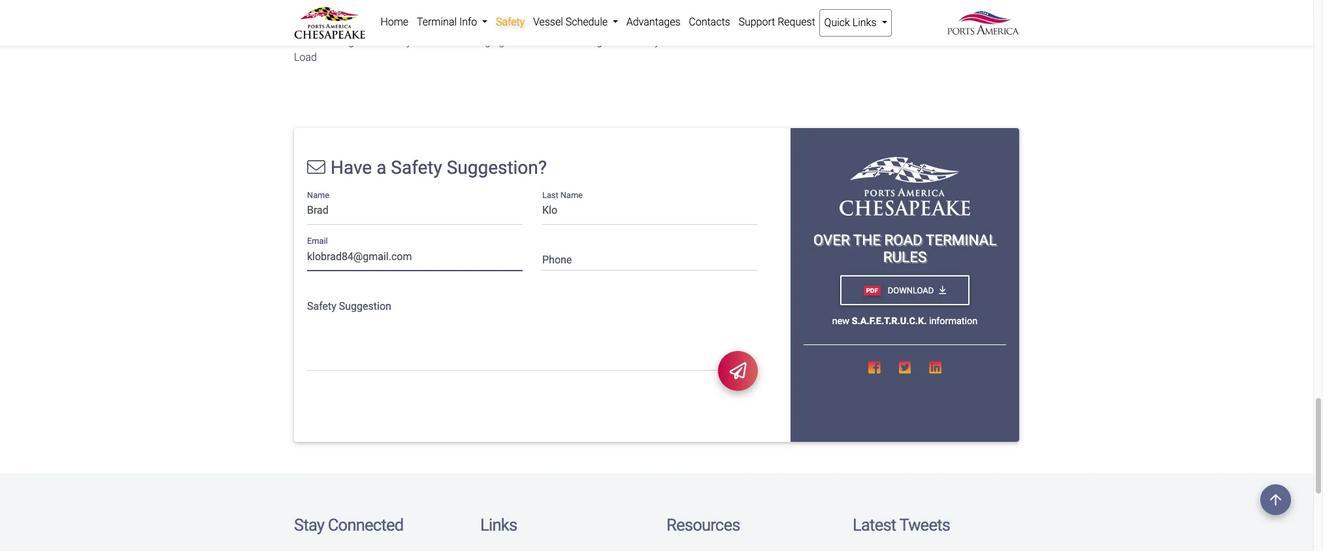 Task type: vqa. For each thing, say whether or not it's contained in the screenshot.
Container Availability link
no



Task type: locate. For each thing, give the bounding box(es) containing it.
advantages link
[[623, 9, 685, 35]]

name up email
[[307, 190, 330, 200]]

Email text field
[[307, 246, 523, 271]]

go to top image
[[1261, 484, 1292, 515]]

support request
[[739, 16, 816, 28]]

terminal info
[[417, 16, 480, 28]]

over the road terminal rules
[[814, 231, 997, 266]]

over
[[814, 231, 850, 248]]

vessel
[[533, 16, 563, 28]]

nmsa
[[294, 35, 323, 47], [543, 35, 572, 47]]

have a safety suggestion?
[[331, 157, 547, 178]]

0 vertical spatial links
[[853, 16, 877, 29]]

2 - from the left
[[457, 35, 460, 47]]

schedule
[[566, 16, 608, 28]]

new
[[833, 316, 850, 327]]

latest
[[853, 515, 896, 535]]

support request link
[[735, 9, 820, 35]]

longshore inside nmsa - longshore safety video #6 - swinging load
[[331, 35, 380, 47]]

name right last
[[561, 190, 583, 200]]

1 nmsa from the left
[[294, 35, 323, 47]]

1 horizontal spatial video
[[662, 35, 688, 47]]

2 video from the left
[[662, 35, 688, 47]]

nmsa up the load
[[294, 35, 323, 47]]

Phone text field
[[543, 246, 758, 271]]

terminal
[[417, 16, 457, 28]]

nmsa down "vessel"
[[543, 35, 572, 47]]

vessel schedule
[[533, 16, 610, 28]]

name
[[307, 190, 330, 200], [561, 190, 583, 200]]

safety link
[[492, 9, 529, 35]]

arrow to bottom image
[[940, 285, 947, 295]]

s.a.f.e.t.r.u.c.k.
[[852, 316, 927, 327]]

video left #6 at the left top of page
[[414, 35, 440, 47]]

1 video from the left
[[414, 35, 440, 47]]

safety right a
[[391, 157, 442, 178]]

vessel schedule link
[[529, 9, 623, 35]]

video for #6
[[414, 35, 440, 47]]

links
[[853, 16, 877, 29], [480, 515, 517, 535]]

1 horizontal spatial links
[[853, 16, 877, 29]]

video inside nmsa - longshore safety video #6 - swinging load
[[414, 35, 440, 47]]

-
[[326, 35, 329, 47], [457, 35, 460, 47], [574, 35, 577, 47], [706, 35, 709, 47]]

seagirt terminal image
[[840, 157, 971, 215]]

stay
[[294, 515, 324, 535]]

video
[[414, 35, 440, 47], [662, 35, 688, 47]]

1 horizontal spatial longshore
[[580, 35, 629, 47]]

2 nmsa from the left
[[543, 35, 572, 47]]

nmsa inside nmsa - longshore safety video #6 - swinging load
[[294, 35, 323, 47]]

quick
[[825, 16, 850, 29]]

longshore
[[331, 35, 380, 47], [580, 35, 629, 47]]

2 longshore from the left
[[580, 35, 629, 47]]

last
[[543, 190, 559, 200]]

1 horizontal spatial nmsa
[[543, 35, 572, 47]]

video left #7
[[662, 35, 688, 47]]

safety
[[496, 16, 525, 28], [383, 35, 412, 47], [631, 35, 660, 47], [391, 157, 442, 178], [307, 300, 337, 312]]

information
[[930, 316, 978, 327]]

0 horizontal spatial longshore
[[331, 35, 380, 47]]

0 horizontal spatial name
[[307, 190, 330, 200]]

0 horizontal spatial video
[[414, 35, 440, 47]]

linkedin image
[[930, 361, 942, 375]]

2 name from the left
[[561, 190, 583, 200]]

quick links link
[[820, 9, 892, 37]]

links inside quick links link
[[853, 16, 877, 29]]

swinging
[[463, 35, 505, 47]]

0 horizontal spatial links
[[480, 515, 517, 535]]

tweets
[[900, 515, 951, 535]]

suggestion?
[[447, 157, 547, 178]]

email
[[307, 236, 328, 246]]

1 vertical spatial links
[[480, 515, 517, 535]]

resources
[[667, 515, 740, 535]]

1 horizontal spatial name
[[561, 190, 583, 200]]

1 name from the left
[[307, 190, 330, 200]]

Last Name text field
[[543, 200, 758, 225]]

safety down home
[[383, 35, 412, 47]]

quick links
[[825, 16, 880, 29]]

a
[[377, 157, 387, 178]]

pdf
[[867, 287, 878, 294]]

1 longshore from the left
[[331, 35, 380, 47]]

last name
[[543, 190, 583, 200]]

0 horizontal spatial nmsa
[[294, 35, 323, 47]]



Task type: describe. For each thing, give the bounding box(es) containing it.
safety inside nmsa - longshore safety video #6 - swinging load
[[383, 35, 412, 47]]

home link
[[377, 9, 413, 35]]

safety left suggestion
[[307, 300, 337, 312]]

load
[[294, 51, 317, 63]]

new s.a.f.e.t.r.u.c.k. information
[[833, 316, 978, 327]]

info
[[460, 16, 477, 28]]

support
[[739, 16, 775, 28]]

nmsa - longshore safety video #7 - forklift
[[543, 35, 743, 47]]

download
[[886, 285, 934, 295]]

1 - from the left
[[326, 35, 329, 47]]

nmsa for nmsa - longshore safety video #6 - swinging load
[[294, 35, 323, 47]]

the
[[854, 231, 881, 248]]

4 - from the left
[[706, 35, 709, 47]]

safety down the advantages
[[631, 35, 660, 47]]

rules
[[884, 249, 927, 266]]

stay connected
[[294, 515, 404, 535]]

terminal
[[926, 231, 997, 248]]

nmsa for nmsa - longshore safety video #7 - forklift
[[543, 35, 572, 47]]

advantages
[[627, 16, 681, 28]]

Safety Suggestion text field
[[307, 292, 758, 371]]

phone
[[543, 254, 572, 266]]

contacts link
[[685, 9, 735, 35]]

connected
[[328, 515, 404, 535]]

terminal info link
[[413, 9, 492, 35]]

latest tweets
[[853, 515, 951, 535]]

3 - from the left
[[574, 35, 577, 47]]

longshore for nmsa - longshore safety video #7 - forklift
[[580, 35, 629, 47]]

contacts
[[689, 16, 731, 28]]

forklift
[[711, 35, 743, 47]]

home
[[381, 16, 409, 28]]

have
[[331, 157, 372, 178]]

suggestion
[[339, 300, 391, 312]]

twitter square image
[[899, 361, 911, 375]]

longshore for nmsa - longshore safety video #6 - swinging load
[[331, 35, 380, 47]]

request
[[778, 16, 816, 28]]

safety suggestion
[[307, 300, 391, 312]]

safety up swinging
[[496, 16, 525, 28]]

#7
[[691, 35, 703, 47]]

#6
[[442, 35, 455, 47]]

video for #7
[[662, 35, 688, 47]]

nmsa - longshore safety video #6 - swinging load
[[294, 35, 505, 63]]

facebook square image
[[869, 361, 881, 375]]

road
[[885, 231, 923, 248]]

Name text field
[[307, 200, 523, 225]]



